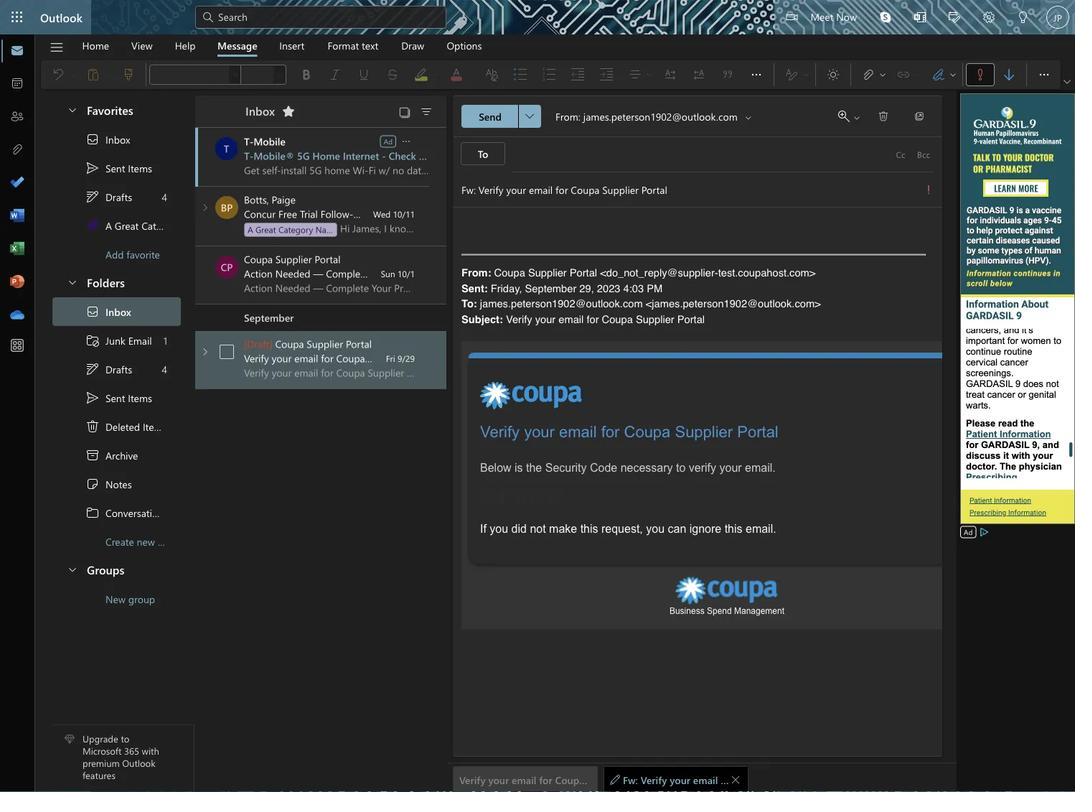 Task type: locate. For each thing, give the bounding box(es) containing it.
t- down t-mobile
[[244, 149, 254, 162]]

 left select a conversation icon
[[199, 346, 211, 358]]

2  tree item from the top
[[52, 383, 181, 412]]

2  from the top
[[199, 346, 211, 358]]

business spend management
[[670, 606, 785, 616]]

2 email. from the top
[[746, 522, 777, 535]]

 inside favorites 'tree'
[[85, 190, 100, 204]]

 tree item up 
[[52, 182, 181, 211]]

 button left groups at left bottom
[[60, 556, 84, 582]]

1 vertical spatial ad
[[964, 527, 973, 537]]

0 horizontal spatial 
[[85, 419, 100, 434]]

 button left "botts, paige" image
[[199, 202, 211, 213]]

2 you from the left
[[646, 522, 665, 535]]

 drafts for 
[[85, 190, 132, 204]]

0 horizontal spatial to
[[121, 732, 129, 745]]

 button
[[966, 63, 995, 86]]

get right and
[[525, 267, 541, 280]]

2  tree item from the top
[[52, 297, 181, 326]]

mobile®
[[254, 149, 295, 162]]

tab list
[[71, 34, 493, 57]]

1 vertical spatial  inbox
[[85, 304, 131, 319]]

1 horizontal spatial  button
[[742, 60, 771, 89]]

1 horizontal spatial a
[[248, 224, 253, 235]]

 tree item up deleted
[[52, 383, 181, 412]]

0 horizontal spatial category
[[142, 219, 182, 232]]

ad up -
[[384, 136, 393, 146]]

 for 
[[85, 190, 100, 204]]

ad inside message list list box
[[384, 136, 393, 146]]

 tree item down favorites
[[52, 125, 181, 154]]

0 vertical spatial verify your email for coupa supplier portal
[[244, 351, 433, 365]]

if you did not make this request, you can ignore this email.
[[480, 522, 777, 535]]

 left "botts, paige" image
[[199, 202, 211, 213]]

365
[[124, 744, 139, 757]]

0 horizontal spatial you
[[490, 522, 508, 535]]

 tree item for 
[[52, 182, 181, 211]]

1 vertical spatial 
[[85, 391, 100, 405]]

 button for favorites
[[60, 96, 84, 123]]

home right 5g
[[313, 149, 340, 162]]

your inside message list list box
[[272, 351, 292, 365]]

 conversation history
[[85, 506, 198, 520]]

items
[[128, 161, 152, 175], [128, 391, 152, 404], [143, 420, 167, 433]]

you right "if"
[[490, 522, 508, 535]]


[[878, 111, 890, 122], [85, 419, 100, 434]]

items up  deleted items
[[128, 391, 152, 404]]

1 vertical spatial 
[[85, 304, 100, 319]]

inbox up  junk email
[[106, 305, 131, 318]]

new group
[[106, 592, 155, 605]]

sent:
[[462, 282, 488, 294]]

drafts up  tree item
[[106, 190, 132, 203]]

category inside message list list box
[[279, 224, 313, 235]]

from: up sent:
[[462, 266, 492, 279]]

from: inside from: coupa supplier portal <do_not_reply@supplier-test.coupahost.com> sent: friday, september 29, 2023 4:03 pm to: james.peterson1902@outlook.com <james.peterson1902@outlook.com> subject: verify your email for coupa supplier portal
[[462, 266, 492, 279]]

 inside tree
[[85, 362, 100, 376]]

ignore
[[690, 522, 722, 535]]

1 horizontal spatial outlook
[[122, 757, 156, 769]]

internet
[[343, 149, 379, 162]]

0 vertical spatial james.peterson1902@outlook.com
[[584, 110, 738, 123]]

your right check
[[419, 149, 440, 162]]

1  tree item from the top
[[52, 182, 181, 211]]

1  from the top
[[199, 202, 211, 213]]

1 vertical spatial  drafts
[[85, 362, 132, 376]]

calendar image
[[10, 77, 24, 91]]

4 down 1
[[162, 362, 167, 376]]

0 vertical spatial home
[[82, 39, 109, 52]]

to inside reading pane main content
[[676, 461, 686, 474]]

 button
[[1061, 75, 1074, 89]]

home up the clipboard group
[[82, 39, 109, 52]]

select a conversation image
[[220, 345, 234, 359]]

drafts for 
[[106, 190, 132, 203]]

a down concur at left
[[248, 224, 253, 235]]

your left 10/1
[[372, 267, 392, 280]]

0 vertical spatial  tree item
[[52, 182, 181, 211]]

 button
[[199, 202, 211, 213], [199, 346, 211, 358]]

drafts down  junk email
[[106, 362, 132, 376]]

format text
[[328, 39, 379, 52]]

1  from the top
[[85, 132, 100, 146]]

get
[[437, 267, 453, 280], [525, 267, 541, 280]]

1 horizontal spatial 
[[750, 67, 764, 82]]

0 vertical spatial 
[[85, 132, 100, 146]]

0 horizontal spatial great
[[115, 219, 139, 232]]

0 horizontal spatial this
[[581, 522, 599, 535]]

email
[[128, 334, 152, 347]]

2 t- from the top
[[244, 149, 254, 162]]

this right 'ignore'
[[725, 522, 743, 535]]

email. right verify in the bottom right of the page
[[745, 461, 776, 474]]

for inside message list list box
[[321, 351, 334, 365]]

items up  tree item
[[128, 161, 152, 175]]

features
[[83, 769, 116, 781]]

ad left set your advertising preferences image
[[964, 527, 973, 537]]


[[199, 202, 211, 213], [199, 346, 211, 358]]

files image
[[10, 143, 24, 157]]

from: for james.peterson1902@outlook.com
[[556, 110, 581, 123]]

portal
[[315, 252, 341, 266], [570, 266, 597, 279], [678, 313, 705, 325], [346, 337, 372, 350], [407, 351, 433, 365], [738, 423, 779, 440], [628, 773, 655, 786], [810, 773, 837, 786]]

 inside tree item
[[85, 419, 100, 434]]

743816 application
[[0, 0, 1076, 792]]

1 sent from the top
[[106, 161, 125, 175]]

4 up  a great category name
[[162, 190, 167, 203]]

0 vertical spatial september
[[525, 282, 577, 294]]

1 vertical spatial  button
[[199, 346, 211, 358]]

items inside  deleted items
[[143, 420, 167, 433]]

2 4 from the top
[[162, 362, 167, 376]]

botts, paige image
[[215, 196, 238, 219]]

2 vertical spatial items
[[143, 420, 167, 433]]

people image
[[10, 110, 24, 124]]

0 vertical spatial email.
[[745, 461, 776, 474]]

Select a conversation checkbox
[[215, 196, 244, 219]]

email inside button
[[512, 773, 537, 786]]

 down 
[[85, 362, 100, 376]]

2  drafts from the top
[[85, 362, 132, 376]]

1 horizontal spatial this
[[725, 522, 743, 535]]

 right "" button
[[1064, 78, 1071, 85]]

 tree item
[[52, 211, 211, 240]]

this right make
[[581, 522, 599, 535]]

2 vertical spatial to
[[121, 732, 129, 745]]

1 horizontal spatial to
[[425, 267, 434, 280]]

bcc
[[918, 149, 931, 160]]

outlook link
[[40, 0, 83, 34]]

great up add favorite
[[115, 219, 139, 232]]

verify your email for coupa supplier portal button
[[453, 766, 655, 792]]

 tree item
[[52, 125, 181, 154], [52, 297, 181, 326]]

to left verify in the bottom right of the page
[[676, 461, 686, 474]]

1 horizontal spatial great
[[256, 224, 276, 235]]

1 t- from the top
[[244, 135, 254, 148]]

2 horizontal spatial 
[[1038, 67, 1052, 82]]

 sent items down favorites tree item
[[85, 161, 152, 175]]

2  from the top
[[85, 362, 100, 376]]

1 email. from the top
[[745, 461, 776, 474]]

0 vertical spatial drafts
[[106, 190, 132, 203]]

basic text group
[[149, 60, 771, 89]]

2  inbox from the top
[[85, 304, 131, 319]]

 button inside message list list box
[[400, 134, 413, 148]]

1 vertical spatial from:
[[462, 266, 492, 279]]

 for 
[[878, 111, 890, 122]]

draw
[[402, 39, 425, 52]]

inbox down favorites tree item
[[106, 133, 130, 146]]

email inside from: coupa supplier portal <do_not_reply@supplier-test.coupahost.com> sent: friday, september 29, 2023 4:03 pm to: james.peterson1902@outlook.com <james.peterson1902@outlook.com> subject: verify your email for coupa supplier portal
[[559, 313, 584, 325]]


[[914, 111, 926, 122]]

folders tree item
[[52, 269, 181, 297]]

0 horizontal spatial name
[[185, 219, 211, 232]]

0 vertical spatial sent
[[106, 161, 125, 175]]

spend
[[707, 606, 732, 616]]

 tree item up junk
[[52, 297, 181, 326]]

0 vertical spatial 
[[1064, 78, 1071, 85]]

more apps image
[[10, 339, 24, 353]]

2 horizontal spatial  button
[[1030, 60, 1059, 89]]

message
[[218, 39, 258, 52]]

0 horizontal spatial  button
[[400, 134, 413, 148]]

september down discovered
[[525, 282, 577, 294]]

inbox inside the inbox 
[[246, 103, 275, 118]]

name inside message list list box
[[316, 224, 338, 235]]

get left paid
[[437, 267, 453, 280]]

1 horizontal spatial home
[[313, 149, 340, 162]]

 button left select a conversation icon
[[199, 346, 211, 358]]

1  button from the top
[[199, 202, 211, 213]]

1 vertical spatial sent
[[106, 391, 125, 404]]

1 vertical spatial  tree item
[[52, 297, 181, 326]]

 notes
[[85, 477, 132, 491]]

0 vertical spatial coupa image
[[480, 381, 583, 410]]

1 vertical spatial  tree item
[[52, 355, 181, 383]]

verify your email for coupa supplier portal
[[244, 351, 433, 365], [480, 423, 779, 440], [460, 773, 655, 786]]

from: coupa supplier portal <do_not_reply@supplier-test.coupahost.com> sent: friday, september 29, 2023 4:03 pm to: james.peterson1902@outlook.com <james.peterson1902@outlook.com> subject: verify your email for coupa supplier portal
[[462, 266, 821, 325]]

0 vertical spatial  sent items
[[85, 161, 152, 175]]

1 horizontal spatial your
[[419, 149, 440, 162]]

message button
[[207, 34, 268, 57]]

1 you from the left
[[490, 522, 508, 535]]

mobile
[[254, 135, 286, 148]]

2  button from the top
[[199, 346, 211, 358]]

new group tree item
[[52, 584, 181, 613]]

 button
[[1007, 0, 1041, 36]]

 inside favorites 'tree'
[[85, 132, 100, 146]]

4 inside tree
[[162, 362, 167, 376]]

0 vertical spatial  drafts
[[85, 190, 132, 204]]

 tree item
[[52, 154, 181, 182], [52, 383, 181, 412]]

to
[[478, 147, 489, 160]]

 tree item down favorites tree item
[[52, 154, 181, 182]]

 inbox down favorites
[[85, 132, 130, 146]]

 tree item
[[52, 470, 181, 498]]

 drafts inside favorites 'tree'
[[85, 190, 132, 204]]

 fw: verify your email for coupa supplier portal
[[610, 773, 837, 786]]

 inside tree
[[85, 304, 100, 319]]


[[984, 11, 995, 23]]

coupa image
[[480, 381, 583, 410], [676, 576, 779, 605]]

 right send button
[[526, 112, 534, 121]]

2  tree item from the top
[[52, 355, 181, 383]]

from: for coupa
[[462, 266, 492, 279]]

2 horizontal spatial to
[[676, 461, 686, 474]]

 button left folders on the left top of the page
[[60, 269, 84, 295]]

 button inside favorites tree item
[[60, 96, 84, 123]]

from: james.peterson1902@outlook.com 
[[556, 110, 753, 123]]

0 horizontal spatial get
[[437, 267, 453, 280]]

0 vertical spatial 
[[85, 190, 100, 204]]

 inbox inside favorites 'tree'
[[85, 132, 130, 146]]

 tree item
[[52, 182, 181, 211], [52, 355, 181, 383]]

1 vertical spatial drafts
[[106, 362, 132, 376]]

groups
[[87, 561, 124, 577]]

t- right "t"
[[244, 135, 254, 148]]

Add a subject text field
[[453, 178, 911, 201]]

tab list containing home
[[71, 34, 493, 57]]

1 horizontal spatial from:
[[556, 110, 581, 123]]

 drafts up 
[[85, 190, 132, 204]]

inbox
[[246, 103, 275, 118], [106, 133, 130, 146], [106, 305, 131, 318]]

 
[[862, 67, 888, 82]]


[[231, 70, 240, 79], [276, 70, 285, 79], [879, 70, 888, 79], [949, 70, 958, 79], [67, 104, 78, 115], [744, 113, 753, 122], [853, 113, 862, 122], [67, 276, 78, 288], [67, 563, 78, 575]]

home inside message list list box
[[313, 149, 340, 162]]


[[610, 774, 620, 784]]

 button
[[518, 105, 541, 128]]

add favorite tree item
[[52, 240, 181, 269]]

9/29
[[398, 353, 415, 364]]

 up 
[[85, 161, 100, 175]]

outlook right premium
[[122, 757, 156, 769]]

tree containing 
[[52, 297, 198, 556]]

 inbox for 2nd '' tree item
[[85, 304, 131, 319]]

 button
[[742, 60, 771, 89], [1030, 60, 1059, 89], [400, 134, 413, 148]]

 button left favorites
[[60, 96, 84, 123]]

1 vertical spatial 
[[85, 419, 100, 434]]

0 horizontal spatial a
[[106, 219, 112, 232]]

to right upgrade
[[121, 732, 129, 745]]

 button
[[819, 63, 848, 86]]

to inside message list list box
[[425, 267, 434, 280]]

view button
[[121, 34, 163, 57]]

1 vertical spatial  tree item
[[52, 383, 181, 412]]

0 horizontal spatial 
[[401, 136, 412, 147]]

 up 
[[85, 190, 100, 204]]

 drafts down junk
[[85, 362, 132, 376]]

send button
[[462, 105, 519, 128]]

 inside button
[[878, 111, 890, 122]]

 for 2nd '' tree item from the bottom of the 743816 application
[[85, 132, 100, 146]]

name down follow- in the top of the page
[[316, 224, 338, 235]]

1  from the top
[[85, 161, 100, 175]]

 tree item inside favorites 'tree'
[[52, 182, 181, 211]]

 inside favorites tree item
[[67, 104, 78, 115]]

2  from the top
[[85, 391, 100, 405]]

trial
[[300, 207, 318, 220]]

1 vertical spatial items
[[128, 391, 152, 404]]

inbox left  button
[[246, 103, 275, 118]]

 up 
[[85, 304, 100, 319]]

1 vertical spatial email.
[[746, 522, 777, 535]]

now
[[837, 10, 857, 23]]


[[915, 11, 926, 23]]

items inside favorites 'tree'
[[128, 161, 152, 175]]

you
[[490, 522, 508, 535], [646, 522, 665, 535]]

1  tree item from the top
[[52, 125, 181, 154]]

1 vertical spatial outlook
[[122, 757, 156, 769]]

0 vertical spatial inbox
[[246, 103, 275, 118]]

2  from the top
[[85, 304, 100, 319]]

 up  tree item
[[85, 391, 100, 405]]

message list list box
[[195, 128, 592, 791]]

 sent items up  tree item
[[85, 391, 152, 405]]

0 vertical spatial  button
[[199, 202, 211, 213]]

 sent items
[[85, 161, 152, 175], [85, 391, 152, 405]]

category inside  a great category name
[[142, 219, 182, 232]]

category down free
[[279, 224, 313, 235]]

great down concur at left
[[256, 224, 276, 235]]

1 drafts from the top
[[106, 190, 132, 203]]

0 horizontal spatial ad
[[384, 136, 393, 146]]

1 vertical spatial to
[[676, 461, 686, 474]]

 inside basic text group
[[750, 67, 764, 82]]

 inside favorites 'tree'
[[85, 161, 100, 175]]


[[85, 161, 100, 175], [85, 391, 100, 405]]

10/1
[[398, 268, 415, 279]]

to right profile
[[425, 267, 434, 280]]

 inside groups tree item
[[67, 563, 78, 575]]

0 vertical spatial ad
[[384, 136, 393, 146]]

1  inbox from the top
[[85, 132, 130, 146]]

outlook
[[40, 9, 83, 25], [122, 757, 156, 769]]


[[201, 10, 215, 24]]

1 vertical spatial september
[[244, 311, 294, 324]]

4 inside favorites 'tree'
[[162, 190, 167, 203]]

t-
[[244, 135, 254, 148], [244, 149, 254, 162]]

message list section
[[195, 92, 592, 791]]

1 horizontal spatial coupa image
[[676, 576, 779, 605]]

0 vertical spatial 
[[199, 202, 211, 213]]

paige
[[272, 193, 296, 206]]

drafts inside favorites 'tree'
[[106, 190, 132, 203]]

0 vertical spatial items
[[128, 161, 152, 175]]

1 vertical spatial 
[[199, 346, 211, 358]]


[[85, 132, 100, 146], [85, 304, 100, 319]]

name left "botts, paige" image
[[185, 219, 211, 232]]

 drafts inside tree
[[85, 362, 132, 376]]

botts,
[[244, 193, 269, 206]]

a right 
[[106, 219, 112, 232]]


[[932, 67, 946, 82]]

new
[[137, 535, 155, 548]]

favorites tree
[[52, 90, 211, 269]]

1 vertical spatial your
[[372, 267, 392, 280]]

name
[[185, 219, 211, 232], [316, 224, 338, 235]]


[[85, 333, 100, 348]]


[[85, 448, 100, 462]]

sent down favorites tree item
[[106, 161, 125, 175]]

word image
[[10, 209, 24, 223]]

1 horizontal spatial 
[[1064, 78, 1071, 85]]

email. right 'ignore'
[[746, 522, 777, 535]]

 button inside folders tree item
[[60, 269, 84, 295]]

0 vertical spatial 4
[[162, 190, 167, 203]]

drafts for 
[[106, 362, 132, 376]]

0 vertical spatial  tree item
[[52, 125, 181, 154]]

 drafts
[[85, 190, 132, 204], [85, 362, 132, 376]]

sent up  tree item
[[106, 391, 125, 404]]

Font size text field
[[241, 66, 274, 83]]

0 vertical spatial  tree item
[[52, 154, 181, 182]]

 inside message list list box
[[401, 136, 412, 147]]

0 horizontal spatial home
[[82, 39, 109, 52]]

outlook inside banner
[[40, 9, 83, 25]]

 down favorites
[[85, 132, 100, 146]]

1 vertical spatial t-
[[244, 149, 254, 162]]

1 horizontal spatial 
[[878, 111, 890, 122]]

1 vertical spatial james.peterson1902@outlook.com
[[480, 297, 643, 310]]

2 vertical spatial verify your email for coupa supplier portal
[[460, 773, 655, 786]]

groups tree item
[[52, 556, 181, 584]]

email
[[559, 313, 584, 325], [295, 351, 318, 365], [559, 423, 597, 440], [512, 773, 537, 786], [694, 773, 718, 786]]

outlook up 
[[40, 9, 83, 25]]

4 for 
[[162, 362, 167, 376]]

items right deleted
[[143, 420, 167, 433]]

insert
[[280, 39, 305, 52]]

 inbox up junk
[[85, 304, 131, 319]]

1 horizontal spatial category
[[279, 224, 313, 235]]

0 horizontal spatial september
[[244, 311, 294, 324]]

 right  
[[878, 111, 890, 122]]

from: right  popup button on the top of page
[[556, 110, 581, 123]]

1 vertical spatial 
[[85, 362, 100, 376]]

1 vertical spatial inbox
[[106, 133, 130, 146]]

0 vertical spatial to
[[425, 267, 434, 280]]

-
[[382, 149, 386, 162]]

t mobile image
[[215, 137, 238, 160]]

to for 743816
[[676, 461, 686, 474]]

 up 
[[85, 419, 100, 434]]

1 vertical spatial 4
[[162, 362, 167, 376]]

1  drafts from the top
[[85, 190, 132, 204]]

0 horizontal spatial 
[[526, 112, 534, 121]]

1 horizontal spatial you
[[646, 522, 665, 535]]

to for sun 10/1
[[425, 267, 434, 280]]

with
[[142, 744, 159, 757]]

inbox inside favorites 'tree'
[[106, 133, 130, 146]]

 inside dropdown button
[[1064, 78, 1071, 85]]

1 horizontal spatial september
[[525, 282, 577, 294]]


[[731, 774, 741, 784]]

tree
[[52, 297, 198, 556]]

category up favorite
[[142, 219, 182, 232]]

great inside  a great category name
[[115, 219, 139, 232]]

discovered
[[543, 267, 592, 280]]

0 vertical spatial from:
[[556, 110, 581, 123]]

1 horizontal spatial get
[[525, 267, 541, 280]]

tab list inside 743816 application
[[71, 34, 493, 57]]

 inside folders tree item
[[67, 276, 78, 288]]

you left can
[[646, 522, 665, 535]]

your
[[419, 149, 440, 162], [372, 267, 392, 280]]

0 vertical spatial  inbox
[[85, 132, 130, 146]]

history
[[166, 506, 198, 519]]

september inside from: coupa supplier portal <do_not_reply@supplier-test.coupahost.com> sent: friday, september 29, 2023 4:03 pm to: james.peterson1902@outlook.com <james.peterson1902@outlook.com> subject: verify your email for coupa supplier portal
[[525, 282, 577, 294]]

1  from the top
[[85, 190, 100, 204]]

your inside from: coupa supplier portal <do_not_reply@supplier-test.coupahost.com> sent: friday, september 29, 2023 4:03 pm to: james.peterson1902@outlook.com <james.peterson1902@outlook.com> subject: verify your email for coupa supplier portal
[[535, 313, 556, 325]]

1 4 from the top
[[162, 190, 167, 203]]

0 vertical spatial t-
[[244, 135, 254, 148]]

create new folder tree item
[[52, 527, 184, 556]]

 button
[[42, 35, 71, 60]]

2 drafts from the top
[[106, 362, 132, 376]]

1 vertical spatial  sent items
[[85, 391, 152, 405]]

 inside popup button
[[526, 112, 534, 121]]

0 horizontal spatial from:
[[462, 266, 492, 279]]

1 vertical spatial 
[[526, 112, 534, 121]]

 tree item down junk
[[52, 355, 181, 383]]

september up [draft]
[[244, 311, 294, 324]]

1  sent items from the top
[[85, 161, 152, 175]]

0 vertical spatial outlook
[[40, 9, 83, 25]]

 button inside groups tree item
[[60, 556, 84, 582]]



Task type: vqa. For each thing, say whether or not it's contained in the screenshot.


Task type: describe. For each thing, give the bounding box(es) containing it.
sent inside favorites 'tree'
[[106, 161, 125, 175]]

 button down message button
[[230, 65, 241, 85]]

verify your email for coupa supplier portal inside message list list box
[[244, 351, 433, 365]]

0 horizontal spatial your
[[372, 267, 392, 280]]

t- for mobile®
[[244, 149, 254, 162]]

send
[[479, 110, 502, 123]]

meet now
[[811, 10, 857, 23]]

new
[[106, 592, 126, 605]]

 for verify your email for coupa supplier portal
[[199, 346, 211, 358]]

 button
[[395, 101, 415, 121]]

excel image
[[10, 242, 24, 256]]

tags group
[[966, 60, 1024, 86]]

cc button
[[890, 143, 913, 166]]


[[281, 104, 296, 118]]

botts, paige concur free trial follow-up wed 10/11
[[244, 193, 415, 220]]

check
[[389, 149, 416, 162]]

1 get from the left
[[437, 267, 453, 280]]

1  tree item from the top
[[52, 154, 181, 182]]

action needed — complete your profile to get paid faster and get discovered
[[244, 267, 592, 280]]

Font text field
[[150, 66, 229, 83]]


[[85, 506, 100, 520]]

 for  popup button on the top of page
[[526, 112, 534, 121]]

up
[[354, 207, 366, 220]]

 button right font size text box on the top left
[[275, 65, 287, 85]]

fri 9/29
[[386, 353, 415, 364]]

favorite
[[127, 248, 160, 261]]

help
[[175, 39, 196, 52]]

4 for 
[[162, 190, 167, 203]]

<james.peterson1902@outlook.com>
[[646, 297, 821, 310]]

 search field
[[195, 0, 447, 32]]

2 sent from the top
[[106, 391, 125, 404]]

options button
[[436, 34, 493, 57]]

folders
[[87, 274, 125, 290]]

1 vertical spatial verify your email for coupa supplier portal
[[480, 423, 779, 440]]

to do image
[[10, 176, 24, 190]]

great inside message list list box
[[256, 224, 276, 235]]

to inside upgrade to microsoft 365 with premium outlook features
[[121, 732, 129, 745]]

1 vertical spatial coupa image
[[676, 576, 779, 605]]

 sent items inside favorites 'tree'
[[85, 161, 152, 175]]

and
[[506, 267, 522, 280]]

the
[[526, 461, 542, 474]]

necessary
[[621, 461, 673, 474]]

 inside 'from: james.peterson1902@outlook.com '
[[744, 113, 753, 122]]

powerpoint image
[[10, 275, 24, 289]]

eligibility
[[479, 149, 521, 162]]

 tree item
[[52, 498, 198, 527]]

faster
[[477, 267, 503, 280]]

deleted
[[106, 420, 140, 433]]


[[949, 11, 961, 23]]

 button for folders
[[60, 269, 84, 295]]

 deleted items
[[85, 419, 167, 434]]

outlook inside upgrade to microsoft 365 with premium outlook features
[[122, 757, 156, 769]]

 tree item
[[52, 326, 181, 355]]

 tree item
[[52, 441, 181, 470]]

sun 10/1
[[381, 268, 415, 279]]

not
[[530, 522, 546, 535]]

view
[[131, 39, 153, 52]]

for inside button
[[539, 773, 553, 786]]

 for concur free trial follow-up
[[199, 202, 211, 213]]

add favorite
[[106, 248, 160, 261]]

t-mobile
[[244, 135, 286, 148]]

inbox heading
[[227, 96, 300, 127]]

text
[[362, 39, 379, 52]]

 button for groups
[[60, 556, 84, 582]]

 button
[[870, 105, 898, 128]]

2 this from the left
[[725, 522, 743, 535]]

your inside the verify your email for coupa supplier portal button
[[489, 773, 509, 786]]

1 this from the left
[[581, 522, 599, 535]]

verify your email for coupa supplier portal inside the verify your email for coupa supplier portal button
[[460, 773, 655, 786]]

 
[[932, 67, 958, 82]]

add
[[106, 248, 124, 261]]

help button
[[164, 34, 206, 57]]

5g
[[297, 149, 310, 162]]

microsoft
[[83, 744, 122, 757]]

 for  deleted items
[[85, 419, 100, 434]]

create
[[106, 535, 134, 548]]

0 vertical spatial your
[[419, 149, 440, 162]]

wed
[[373, 208, 391, 220]]

[draft] coupa supplier portal
[[244, 337, 372, 350]]

to button
[[461, 142, 506, 165]]

subject:
[[462, 313, 503, 325]]

 button
[[869, 0, 903, 34]]

 tree item
[[52, 412, 181, 441]]

1
[[164, 334, 167, 347]]

Search for email, meetings, files and more. field
[[217, 9, 438, 24]]

premium
[[83, 757, 120, 769]]

make
[[549, 522, 577, 535]]

include group
[[854, 60, 960, 89]]

create new folder
[[106, 535, 184, 548]]


[[85, 477, 100, 491]]

favorites tree item
[[52, 96, 181, 125]]

action
[[244, 267, 273, 280]]

1 horizontal spatial ad
[[964, 527, 973, 537]]

 inside  
[[949, 70, 958, 79]]


[[399, 106, 411, 119]]

fri
[[386, 353, 395, 364]]

 inside  
[[853, 113, 862, 122]]

onedrive image
[[10, 308, 24, 322]]

name inside  a great category name
[[185, 219, 211, 232]]

 button
[[903, 0, 938, 36]]

for inside from: coupa supplier portal <do_not_reply@supplier-test.coupahost.com> sent: friday, september 29, 2023 4:03 pm to: james.peterson1902@outlook.com <james.peterson1902@outlook.com> subject: verify your email for coupa supplier portal
[[587, 313, 599, 325]]

is
[[515, 461, 523, 474]]

home button
[[71, 34, 120, 57]]

 drafts for 
[[85, 362, 132, 376]]

verify inside message list list box
[[244, 351, 269, 365]]

did
[[512, 522, 527, 535]]

t
[[224, 142, 229, 155]]

Select a conversation checkbox
[[215, 340, 244, 363]]

 tree item for 
[[52, 355, 181, 383]]

set your advertising preferences image
[[979, 526, 990, 538]]

jp image
[[1047, 6, 1070, 29]]

<do_not_reply@supplier-
[[600, 266, 719, 279]]

743816
[[480, 484, 562, 512]]

to:
[[462, 297, 477, 310]]

mail image
[[10, 44, 24, 58]]


[[880, 11, 892, 23]]

options
[[447, 39, 482, 52]]

 button for verify your email for coupa supplier portal
[[199, 346, 211, 358]]

outlook banner
[[0, 0, 1076, 36]]

 
[[839, 111, 862, 122]]

 button for concur free trial follow-up
[[199, 202, 211, 213]]

format
[[328, 39, 359, 52]]

below
[[480, 461, 512, 474]]


[[1018, 11, 1030, 23]]

verify inside from: coupa supplier portal <do_not_reply@supplier-test.coupahost.com> sent: friday, september 29, 2023 4:03 pm to: james.peterson1902@outlook.com <james.peterson1902@outlook.com> subject: verify your email for coupa supplier portal
[[506, 313, 533, 325]]

t- for mobile
[[244, 135, 254, 148]]

fw:
[[623, 773, 638, 786]]

a inside list box
[[248, 224, 253, 235]]

upgrade to microsoft 365 with premium outlook features
[[83, 732, 159, 781]]

4:03
[[624, 282, 644, 294]]

tree inside 743816 application
[[52, 297, 198, 556]]

Select a conversation checkbox
[[215, 256, 244, 279]]

james.peterson1902@outlook.com button
[[584, 110, 738, 123]]

september heading
[[195, 304, 447, 331]]

2 get from the left
[[525, 267, 541, 280]]

 for  dropdown button
[[1064, 78, 1071, 85]]

pm
[[647, 282, 663, 294]]

verify inside button
[[460, 773, 486, 786]]

james.peterson1902@outlook.com inside from: coupa supplier portal <do_not_reply@supplier-test.coupahost.com> sent: friday, september 29, 2023 4:03 pm to: james.peterson1902@outlook.com <james.peterson1902@outlook.com> subject: verify your email for coupa supplier portal
[[480, 297, 643, 310]]

premium features image
[[65, 734, 75, 744]]

a inside  a great category name
[[106, 219, 112, 232]]

 inbox for 2nd '' tree item from the bottom of the 743816 application
[[85, 132, 130, 146]]

september inside heading
[[244, 311, 294, 324]]

complete
[[326, 267, 369, 280]]

home inside button
[[82, 39, 109, 52]]

 for 
[[85, 362, 100, 376]]

supplier inside button
[[587, 773, 625, 786]]


[[974, 67, 988, 82]]


[[924, 185, 934, 195]]

can
[[668, 522, 687, 535]]

 button
[[995, 63, 1024, 86]]

 for 2nd '' tree item
[[85, 304, 100, 319]]

left-rail-appbar navigation
[[3, 34, 32, 332]]

coupa supplier portal image
[[215, 256, 238, 279]]

2  sent items from the top
[[85, 391, 152, 405]]

0 horizontal spatial coupa image
[[480, 381, 583, 410]]

management
[[735, 606, 785, 616]]

 button
[[938, 0, 972, 36]]

reading pane main content
[[447, 90, 993, 792]]

cp
[[221, 260, 233, 274]]

 inside  
[[879, 70, 888, 79]]


[[787, 11, 798, 23]]

notes
[[106, 477, 132, 491]]

free
[[279, 207, 297, 220]]

portal inside button
[[628, 773, 655, 786]]

2 vertical spatial inbox
[[106, 305, 131, 318]]

clipboard group
[[44, 60, 143, 89]]

email inside message list list box
[[295, 351, 318, 365]]

coupa inside button
[[555, 773, 585, 786]]



